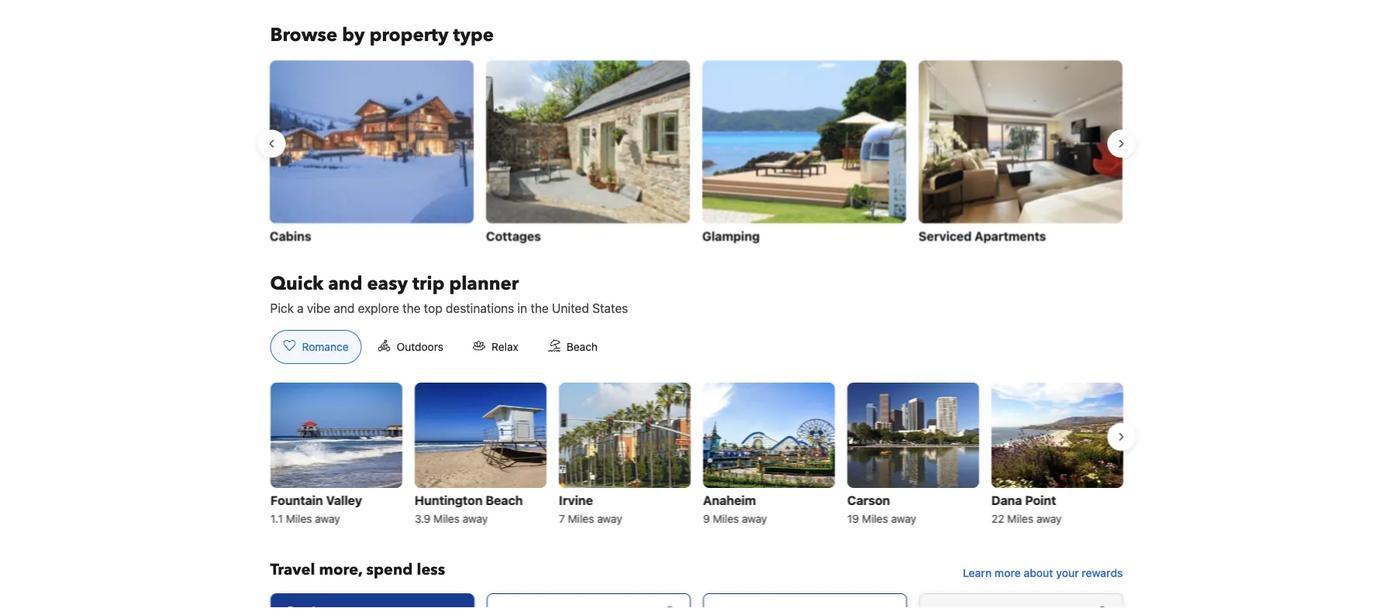 Task type: describe. For each thing, give the bounding box(es) containing it.
dana point 22 miles away
[[991, 493, 1062, 526]]

a
[[297, 301, 304, 316]]

away inside 'huntington beach 3.9 miles away'
[[462, 513, 488, 526]]

learn
[[963, 567, 992, 580]]

fountain valley 1.1 miles away
[[270, 493, 362, 526]]

irvine 7 miles away
[[559, 493, 622, 526]]

irvine
[[559, 493, 593, 508]]

cottages
[[487, 228, 542, 243]]

beach button
[[535, 330, 611, 364]]

miles inside dana point 22 miles away
[[1007, 513, 1033, 526]]

easy
[[367, 271, 408, 297]]

dana
[[991, 493, 1022, 508]]

vibe
[[307, 301, 331, 316]]

huntington beach 3.9 miles away
[[414, 493, 523, 526]]

romance
[[302, 341, 349, 354]]

miles inside the carson 19 miles away
[[862, 513, 888, 526]]

pick
[[270, 301, 294, 316]]

miles inside 'huntington beach 3.9 miles away'
[[433, 513, 459, 526]]

romance button
[[270, 330, 362, 364]]

quick and easy trip planner pick a vibe and explore the top destinations in the united states
[[270, 271, 628, 316]]

cabins link
[[270, 60, 474, 247]]

destinations
[[446, 301, 514, 316]]

anaheim
[[703, 493, 756, 508]]

away inside irvine 7 miles away
[[597, 513, 622, 526]]

1 vertical spatial and
[[334, 301, 355, 316]]

apartments
[[975, 228, 1047, 243]]

serviced
[[919, 228, 972, 243]]

more
[[995, 567, 1021, 580]]

region containing fountain valley
[[258, 377, 1136, 535]]

outdoors button
[[365, 330, 457, 364]]

0 vertical spatial and
[[328, 271, 362, 297]]

carson
[[847, 493, 890, 508]]

browse
[[270, 22, 337, 48]]

travel more, spend less
[[270, 560, 445, 581]]

rewards
[[1082, 567, 1123, 580]]

top
[[424, 301, 443, 316]]

away inside fountain valley 1.1 miles away
[[315, 513, 340, 526]]

away inside dana point 22 miles away
[[1036, 513, 1062, 526]]

beach inside 'huntington beach 3.9 miles away'
[[485, 493, 523, 508]]

explore
[[358, 301, 399, 316]]



Task type: locate. For each thing, give the bounding box(es) containing it.
1 vertical spatial beach
[[485, 493, 523, 508]]

glamping link
[[703, 60, 907, 247]]

3.9
[[414, 513, 430, 526]]

5 away from the left
[[891, 513, 916, 526]]

away right the 19
[[891, 513, 916, 526]]

0 horizontal spatial the
[[403, 301, 421, 316]]

beach
[[567, 341, 598, 354], [485, 493, 523, 508]]

beach right huntington
[[485, 493, 523, 508]]

serviced apartments
[[919, 228, 1047, 243]]

miles down "carson"
[[862, 513, 888, 526]]

beach down united
[[567, 341, 598, 354]]

1 miles from the left
[[286, 513, 312, 526]]

4 away from the left
[[742, 513, 767, 526]]

away inside the carson 19 miles away
[[891, 513, 916, 526]]

states
[[592, 301, 628, 316]]

6 miles from the left
[[1007, 513, 1033, 526]]

more,
[[319, 560, 362, 581]]

the
[[403, 301, 421, 316], [531, 301, 549, 316]]

learn more about your rewards link
[[957, 560, 1129, 588]]

region
[[258, 54, 1136, 253], [258, 377, 1136, 535]]

and
[[328, 271, 362, 297], [334, 301, 355, 316]]

miles right 7 in the left bottom of the page
[[568, 513, 594, 526]]

and right vibe
[[334, 301, 355, 316]]

your
[[1056, 567, 1079, 580]]

in
[[518, 301, 527, 316]]

away down "anaheim"
[[742, 513, 767, 526]]

spend
[[366, 560, 413, 581]]

beach inside button
[[567, 341, 598, 354]]

1 the from the left
[[403, 301, 421, 316]]

miles right 22
[[1007, 513, 1033, 526]]

7
[[559, 513, 565, 526]]

browse by property type
[[270, 22, 494, 48]]

and up vibe
[[328, 271, 362, 297]]

1 region from the top
[[258, 54, 1136, 253]]

cottages link
[[487, 60, 691, 247]]

serviced apartments link
[[919, 60, 1123, 247]]

22
[[991, 513, 1004, 526]]

2 miles from the left
[[433, 513, 459, 526]]

region containing cabins
[[258, 54, 1136, 253]]

miles inside fountain valley 1.1 miles away
[[286, 513, 312, 526]]

trip
[[413, 271, 445, 297]]

valley
[[326, 493, 362, 508]]

quick
[[270, 271, 324, 297]]

3 miles from the left
[[568, 513, 594, 526]]

point
[[1025, 493, 1056, 508]]

miles down fountain
[[286, 513, 312, 526]]

huntington
[[414, 493, 482, 508]]

outdoors
[[397, 341, 444, 354]]

glamping
[[703, 228, 760, 243]]

19
[[847, 513, 859, 526]]

1 horizontal spatial beach
[[567, 341, 598, 354]]

about
[[1024, 567, 1053, 580]]

4 miles from the left
[[713, 513, 739, 526]]

less
[[417, 560, 445, 581]]

away inside anaheim 9 miles away
[[742, 513, 767, 526]]

away right 7 in the left bottom of the page
[[597, 513, 622, 526]]

miles down "anaheim"
[[713, 513, 739, 526]]

carson 19 miles away
[[847, 493, 916, 526]]

away down valley
[[315, 513, 340, 526]]

tab list
[[258, 330, 623, 365]]

5 miles from the left
[[862, 513, 888, 526]]

miles
[[286, 513, 312, 526], [433, 513, 459, 526], [568, 513, 594, 526], [713, 513, 739, 526], [862, 513, 888, 526], [1007, 513, 1033, 526]]

united
[[552, 301, 589, 316]]

the left top
[[403, 301, 421, 316]]

relax button
[[460, 330, 532, 364]]

2 away from the left
[[462, 513, 488, 526]]

miles down huntington
[[433, 513, 459, 526]]

3 away from the left
[[597, 513, 622, 526]]

miles inside anaheim 9 miles away
[[713, 513, 739, 526]]

fountain
[[270, 493, 323, 508]]

9
[[703, 513, 710, 526]]

tab list containing romance
[[258, 330, 623, 365]]

1 horizontal spatial the
[[531, 301, 549, 316]]

away down 'point'
[[1036, 513, 1062, 526]]

6 away from the left
[[1036, 513, 1062, 526]]

cabins
[[270, 228, 312, 243]]

anaheim 9 miles away
[[703, 493, 767, 526]]

miles inside irvine 7 miles away
[[568, 513, 594, 526]]

2 the from the left
[[531, 301, 549, 316]]

2 region from the top
[[258, 377, 1136, 535]]

blue genius logo image
[[283, 607, 330, 609], [283, 607, 330, 609]]

the right in
[[531, 301, 549, 316]]

learn more about your rewards
[[963, 567, 1123, 580]]

relax
[[492, 341, 519, 354]]

1 vertical spatial region
[[258, 377, 1136, 535]]

1.1
[[270, 513, 283, 526]]

0 vertical spatial region
[[258, 54, 1136, 253]]

type
[[453, 22, 494, 48]]

1 away from the left
[[315, 513, 340, 526]]

by
[[342, 22, 365, 48]]

travel
[[270, 560, 315, 581]]

0 horizontal spatial beach
[[485, 493, 523, 508]]

away down huntington
[[462, 513, 488, 526]]

away
[[315, 513, 340, 526], [462, 513, 488, 526], [597, 513, 622, 526], [742, 513, 767, 526], [891, 513, 916, 526], [1036, 513, 1062, 526]]

property
[[370, 22, 449, 48]]

planner
[[449, 271, 519, 297]]

0 vertical spatial beach
[[567, 341, 598, 354]]



Task type: vqa. For each thing, say whether or not it's contained in the screenshot.
21 checkbox the 21
no



